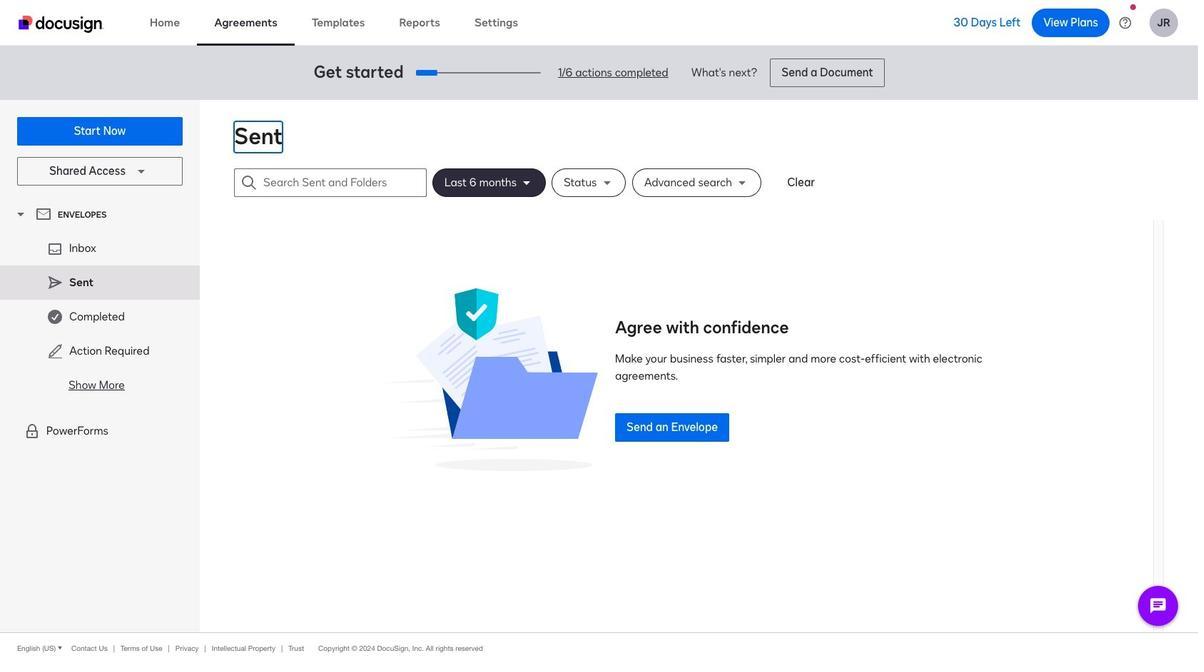 Task type: describe. For each thing, give the bounding box(es) containing it.
manage filters group
[[433, 169, 767, 197]]

docusign esignature image
[[19, 15, 104, 32]]

secondary navigation
[[0, 100, 200, 633]]

more info region
[[0, 633, 1199, 663]]

Search Sent and Folders text field
[[263, 169, 426, 196]]



Task type: vqa. For each thing, say whether or not it's contained in the screenshot.
SECONDARY NAVIGATION
yes



